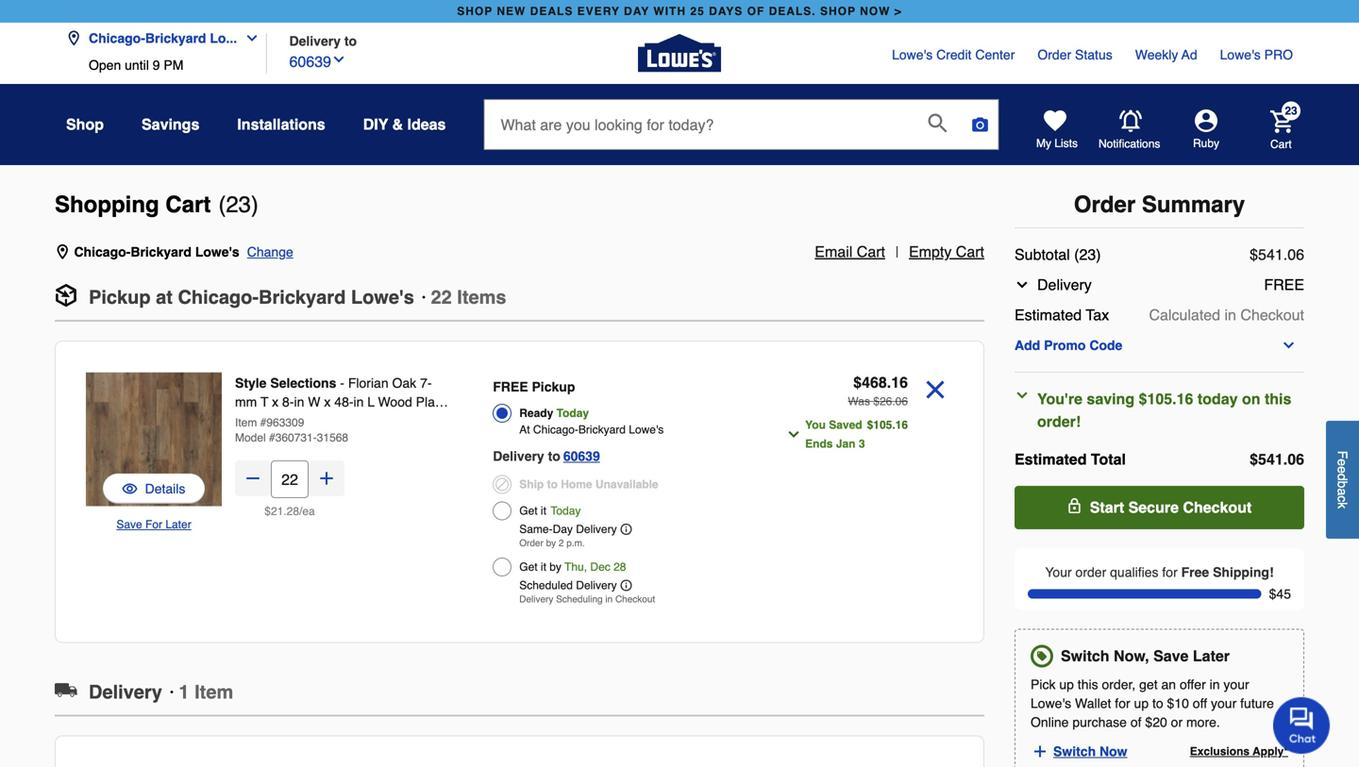 Task type: vqa. For each thing, say whether or not it's contained in the screenshot.
Tools
no



Task type: describe. For each thing, give the bounding box(es) containing it.
brickyard inside button
[[145, 31, 206, 46]]

save inside button
[[116, 518, 142, 531]]

item #963309 model #360731-31568
[[235, 416, 348, 445]]

estimated for estimated tax
[[1015, 306, 1082, 324]]

2
[[559, 538, 564, 549]]

weekly
[[1135, 47, 1178, 62]]

60639 button inside option group
[[563, 445, 600, 468]]

get for get it today
[[519, 504, 538, 518]]

lowe's pro link
[[1220, 45, 1293, 64]]

60639 inside option group
[[563, 449, 600, 464]]

16 inside $ 468 . 16 was $ 26 . 06
[[891, 374, 908, 391]]

1 horizontal spatial chevron down image
[[1015, 277, 1030, 293]]

chicago- right at
[[178, 286, 259, 308]]

at
[[156, 286, 173, 308]]

1 horizontal spatial save
[[1153, 648, 1189, 665]]

$105.16
[[1139, 390, 1193, 408]]

pickup at chicago-brickyard lowe's
[[89, 286, 414, 308]]

ship
[[519, 478, 544, 491]]

free
[[1181, 565, 1209, 580]]

same-day delivery
[[519, 523, 617, 536]]

chevron down image inside add promo code link
[[1281, 338, 1296, 353]]

chevron down image inside you're saving  $105.16  today on this order! link
[[1015, 388, 1030, 403]]

of
[[747, 5, 765, 18]]

add
[[1015, 338, 1040, 353]]

(23.91-
[[344, 413, 386, 428]]

delivery up p.m.
[[576, 523, 617, 536]]

in right scheduling
[[605, 594, 613, 605]]

chicago-brickyard lo... button
[[66, 19, 267, 58]]

lowe's home improvement notification center image
[[1119, 110, 1142, 132]]

get it today
[[519, 504, 581, 518]]

style selections -
[[235, 376, 348, 391]]

or
[[1171, 715, 1183, 730]]

1 vertical spatial 23
[[226, 192, 251, 218]]

you saved $ 105 . 16 ends jan 3
[[805, 419, 908, 451]]

$ 21 . 28 /ea
[[265, 505, 315, 518]]

ruby button
[[1161, 109, 1252, 151]]

delivery left bullet image
[[89, 681, 162, 703]]

06 for subtotal (23)
[[1288, 246, 1304, 263]]

this inside pick up this order, get an offer in your lowe's wallet for up to $10 off your future online purchase of $20 or more.
[[1078, 677, 1098, 692]]

an
[[1161, 677, 1176, 692]]

lowe's up unavailable
[[629, 423, 664, 437]]

day
[[553, 523, 573, 536]]

k
[[1335, 502, 1350, 509]]

day
[[624, 5, 650, 18]]

48-
[[334, 395, 353, 410]]

delivery up delivery scheduling in checkout
[[576, 579, 617, 592]]

(23)
[[1074, 246, 1101, 263]]

$ 468 . 16 was $ 26 . 06
[[848, 374, 908, 408]]

items
[[457, 286, 506, 308]]

my lists link
[[1036, 109, 1078, 151]]

1 vertical spatial item
[[195, 681, 233, 703]]

w
[[308, 395, 320, 410]]

21
[[271, 505, 283, 518]]

in right calculated
[[1225, 306, 1236, 324]]

switch now button
[[1031, 740, 1144, 764]]

later inside button
[[165, 518, 191, 531]]

pick up this order, get an offer in your lowe's wallet for up to $10 off your future online purchase of $20 or more.
[[1031, 677, 1274, 730]]

lists
[[1055, 137, 1078, 150]]

1 horizontal spatial 23
[[1285, 104, 1297, 117]]

. up calculated in checkout
[[1283, 246, 1288, 263]]

every
[[577, 5, 620, 18]]

cart down lowe's home improvement cart icon
[[1270, 138, 1292, 151]]

it for by
[[541, 561, 546, 574]]

order by 2 p.m.
[[519, 538, 585, 549]]

code
[[1089, 338, 1123, 353]]

in inside pick up this order, get an offer in your lowe's wallet for up to $10 off your future online purchase of $20 or more.
[[1210, 677, 1220, 692]]

16 inside the you saved $ 105 . 16 ends jan 3
[[895, 419, 908, 432]]

lowe's credit center link
[[892, 45, 1015, 64]]

>
[[895, 5, 902, 18]]

subtotal (23)
[[1015, 246, 1101, 263]]

lowe's home improvement cart image
[[1270, 110, 1293, 133]]

brickyard inside option group
[[579, 423, 626, 437]]

(
[[218, 192, 226, 218]]

at chicago-brickyard lowe's
[[519, 423, 664, 437]]

until
[[125, 58, 149, 73]]

0 horizontal spatial pickup
[[89, 286, 151, 308]]

1 vertical spatial by
[[550, 561, 562, 574]]

free for free
[[1264, 276, 1304, 294]]

thu,
[[565, 561, 587, 574]]

switch now
[[1053, 744, 1127, 759]]

0 vertical spatial your
[[1224, 677, 1249, 692]]

06 for estimated total
[[1288, 451, 1304, 468]]

email cart
[[815, 243, 885, 260]]

. inside the you saved $ 105 . 16 ends jan 3
[[892, 419, 895, 432]]

to inside pick up this order, get an offer in your lowe's wallet for up to $10 off your future online purchase of $20 or more.
[[1152, 696, 1163, 711]]

save for later button
[[116, 515, 191, 534]]

delivery to
[[289, 34, 357, 49]]

1 horizontal spatial pickup
[[532, 379, 575, 395]]

switch for switch now, save later
[[1061, 648, 1110, 665]]

to for delivery to
[[344, 34, 357, 49]]

0 horizontal spatial chevron down image
[[786, 427, 801, 442]]

0 horizontal spatial plus image
[[317, 469, 336, 488]]

estimated tax
[[1015, 306, 1109, 324]]

at
[[519, 423, 530, 437]]

to for ship to home unavailable
[[547, 478, 558, 491]]

start
[[1090, 499, 1124, 516]]

credit
[[936, 47, 972, 62]]

florian oak 7-mm t x 8-in w x 48-in l wood plank laminate flooring (23.91-sq ft) image
[[86, 372, 222, 508]]

qualifies
[[1110, 565, 1159, 580]]

purchase
[[1073, 715, 1127, 730]]

summary
[[1142, 192, 1245, 218]]

minus image
[[244, 469, 262, 488]]

order status link
[[1038, 45, 1113, 64]]

chevron down image inside the chicago-brickyard lo... button
[[237, 31, 260, 46]]

ready today
[[519, 407, 589, 420]]

brickyard up at
[[131, 244, 192, 260]]

info image
[[621, 580, 632, 591]]

start secure checkout button
[[1015, 486, 1304, 529]]

delivery scheduling in checkout
[[519, 594, 655, 605]]

online
[[1031, 715, 1069, 730]]

tax
[[1086, 306, 1109, 324]]

chicago- inside button
[[89, 31, 145, 46]]

26
[[880, 395, 892, 408]]

$45
[[1269, 587, 1291, 602]]

days
[[709, 5, 743, 18]]

lowe's down (
[[195, 244, 239, 260]]

chicago-brickyard lo...
[[89, 31, 237, 46]]

you
[[805, 419, 826, 432]]

of
[[1131, 715, 1142, 730]]

tag filled image
[[1033, 648, 1050, 665]]

open until 9 pm
[[89, 58, 183, 73]]

105
[[873, 419, 892, 432]]

delivery down scheduled at left bottom
[[519, 594, 553, 605]]

cart for shopping cart ( 23 )
[[165, 192, 211, 218]]

calculated in checkout
[[1149, 306, 1304, 324]]

shop new deals every day with 25 days of deals. shop now > link
[[453, 0, 906, 23]]

9
[[153, 58, 160, 73]]

chat invite button image
[[1273, 697, 1331, 754]]

25
[[690, 5, 705, 18]]

camera image
[[971, 115, 990, 134]]

f e e d b a c k
[[1335, 451, 1350, 509]]

/ea
[[299, 505, 315, 518]]

#963309
[[260, 416, 304, 429]]

shipping!
[[1213, 565, 1274, 580]]

brickyard down change link
[[259, 286, 346, 308]]

ft)
[[404, 413, 416, 428]]

chicago- inside option group
[[533, 423, 579, 437]]

in left l
[[353, 395, 364, 410]]

delivery to 60639
[[493, 449, 600, 464]]

this inside you're saving  $105.16  today on this order!
[[1265, 390, 1292, 408]]

. left /ea
[[283, 505, 287, 518]]

$ down on
[[1250, 451, 1258, 468]]

option group containing free pickup
[[493, 374, 755, 610]]

Search Query text field
[[485, 100, 913, 149]]

empty cart
[[909, 243, 984, 260]]

delivery up estimated tax
[[1037, 276, 1092, 294]]

delivery up the installations at the left top of the page
[[289, 34, 341, 49]]

diy
[[363, 116, 388, 133]]



Task type: locate. For each thing, give the bounding box(es) containing it.
to for delivery to 60639
[[548, 449, 560, 464]]

1 horizontal spatial free
[[1264, 276, 1304, 294]]

pm
[[164, 58, 183, 73]]

checkout inside button
[[1183, 499, 1252, 516]]

cart for email cart
[[857, 243, 885, 260]]

0 vertical spatial 541
[[1258, 246, 1283, 263]]

c
[[1335, 496, 1350, 502]]

same-
[[519, 523, 553, 536]]

now
[[1100, 744, 1127, 759]]

ready
[[519, 407, 553, 420]]

search image
[[928, 113, 947, 132]]

laminate
[[235, 413, 289, 428]]

save up an
[[1153, 648, 1189, 665]]

order up (23)
[[1074, 192, 1136, 218]]

save left the for
[[116, 518, 142, 531]]

0 vertical spatial estimated
[[1015, 306, 1082, 324]]

estimated up promo
[[1015, 306, 1082, 324]]

chicago- right location icon
[[74, 244, 131, 260]]

item inside the item #963309 model #360731-31568
[[235, 416, 257, 429]]

0 vertical spatial 16
[[891, 374, 908, 391]]

save for later
[[116, 518, 191, 531]]

$ right was
[[873, 395, 880, 408]]

0 horizontal spatial up
[[1059, 677, 1074, 692]]

1 vertical spatial up
[[1134, 696, 1149, 711]]

for inside pick up this order, get an offer in your lowe's wallet for up to $10 off your future online purchase of $20 or more.
[[1115, 696, 1130, 711]]

pick
[[1031, 677, 1056, 692]]

order for order summary
[[1074, 192, 1136, 218]]

1 vertical spatial chevron down image
[[786, 427, 801, 442]]

jan
[[836, 437, 856, 451]]

0 horizontal spatial x
[[272, 395, 279, 410]]

switch down online
[[1053, 744, 1096, 759]]

chicago-brickyard lowe's change
[[74, 244, 293, 260]]

$ 541 . 06 for (23)
[[1250, 246, 1304, 263]]

empty
[[909, 243, 952, 260]]

0 horizontal spatial save
[[116, 518, 142, 531]]

ship to home unavailable
[[519, 478, 658, 491]]

e up b
[[1335, 466, 1350, 474]]

was
[[848, 395, 870, 408]]

pickup up ready today
[[532, 379, 575, 395]]

calculated
[[1149, 306, 1220, 324]]

it
[[541, 504, 546, 518], [541, 561, 546, 574]]

2 x from the left
[[324, 395, 331, 410]]

$ up calculated in checkout
[[1250, 246, 1258, 263]]

16
[[891, 374, 908, 391], [895, 419, 908, 432]]

plus image down online
[[1032, 743, 1049, 760]]

ends
[[805, 437, 833, 451]]

06 up calculated in checkout
[[1288, 246, 1304, 263]]

switch inside 'button'
[[1053, 744, 1096, 759]]

$ 541 . 06 up calculated in checkout
[[1250, 246, 1304, 263]]

1 vertical spatial later
[[1193, 648, 1230, 665]]

model
[[235, 431, 266, 445]]

1 vertical spatial save
[[1153, 648, 1189, 665]]

1 vertical spatial this
[[1078, 677, 1098, 692]]

installations button
[[237, 108, 325, 142]]

chicago- down ready today
[[533, 423, 579, 437]]

up right pick
[[1059, 677, 1074, 692]]

plus image
[[317, 469, 336, 488], [1032, 743, 1049, 760]]

468
[[862, 374, 887, 391]]

2 $ 541 . 06 from the top
[[1250, 451, 1304, 468]]

by left 2
[[546, 538, 556, 549]]

1 vertical spatial 541
[[1258, 451, 1283, 468]]

florian
[[348, 376, 389, 391]]

06 left f
[[1288, 451, 1304, 468]]

0 vertical spatial 23
[[1285, 104, 1297, 117]]

get for get it by thu, dec 28
[[519, 561, 538, 574]]

0 vertical spatial plus image
[[317, 469, 336, 488]]

$ up was
[[853, 374, 862, 391]]

16 up 26
[[891, 374, 908, 391]]

0 vertical spatial save
[[116, 518, 142, 531]]

0 horizontal spatial 23
[[226, 192, 251, 218]]

60639 button up the installations at the left top of the page
[[289, 49, 346, 73]]

it up scheduled at left bottom
[[541, 561, 546, 574]]

lowe's left pro
[[1220, 47, 1261, 62]]

23 up change
[[226, 192, 251, 218]]

0 vertical spatial order
[[1038, 47, 1071, 62]]

estimated down order!
[[1015, 451, 1087, 468]]

free up calculated in checkout
[[1264, 276, 1304, 294]]

remove item image
[[919, 374, 951, 406]]

1 estimated from the top
[[1015, 306, 1082, 324]]

541 for estimated total
[[1258, 451, 1283, 468]]

today up same-day delivery
[[551, 504, 581, 518]]

lo...
[[210, 31, 237, 46]]

scheduled delivery
[[519, 579, 617, 592]]

diy & ideas button
[[363, 108, 446, 142]]

0 horizontal spatial 60639
[[289, 53, 331, 70]]

plus image right stepper number input field with increment and decrement buttons number field
[[317, 469, 336, 488]]

1 $ 541 . 06 from the top
[[1250, 246, 1304, 263]]

it up same- in the left of the page
[[541, 504, 546, 518]]

0 vertical spatial 06
[[1288, 246, 1304, 263]]

1 vertical spatial 16
[[895, 419, 908, 432]]

for down order,
[[1115, 696, 1130, 711]]

1 horizontal spatial plus image
[[1032, 743, 1049, 760]]

lowe's home improvement lists image
[[1044, 109, 1067, 132]]

free up 'ready'
[[493, 379, 528, 395]]

0 horizontal spatial free
[[493, 379, 528, 395]]

2 horizontal spatial order
[[1074, 192, 1136, 218]]

1 vertical spatial pickup
[[532, 379, 575, 395]]

switch for switch now
[[1053, 744, 1096, 759]]

1 vertical spatial $ 541 . 06
[[1250, 451, 1304, 468]]

cart inside empty cart button
[[956, 243, 984, 260]]

more.
[[1186, 715, 1220, 730]]

lowe's home improvement logo image
[[638, 12, 721, 95]]

2 541 from the top
[[1258, 451, 1283, 468]]

$
[[1250, 246, 1258, 263], [853, 374, 862, 391], [873, 395, 880, 408], [867, 419, 873, 432], [1250, 451, 1258, 468], [265, 505, 271, 518]]

this right on
[[1265, 390, 1292, 408]]

shop button
[[66, 108, 104, 142]]

for left free
[[1162, 565, 1178, 580]]

0 vertical spatial free
[[1264, 276, 1304, 294]]

change
[[247, 244, 293, 260]]

0 vertical spatial by
[[546, 538, 556, 549]]

-
[[340, 376, 344, 391]]

0 horizontal spatial item
[[195, 681, 233, 703]]

checkout inside option group
[[615, 594, 655, 605]]

60639 down delivery to
[[289, 53, 331, 70]]

22 items
[[431, 286, 506, 308]]

to
[[344, 34, 357, 49], [548, 449, 560, 464], [547, 478, 558, 491], [1152, 696, 1163, 711]]

$ inside the you saved $ 105 . 16 ends jan 3
[[867, 419, 873, 432]]

1 horizontal spatial shop
[[820, 5, 856, 18]]

23 down pro
[[1285, 104, 1297, 117]]

0 horizontal spatial 60639 button
[[289, 49, 346, 73]]

0 horizontal spatial later
[[165, 518, 191, 531]]

1 horizontal spatial 60639
[[563, 449, 600, 464]]

. up 26
[[887, 374, 891, 391]]

1 horizontal spatial later
[[1193, 648, 1230, 665]]

your up the future
[[1224, 677, 1249, 692]]

2 vertical spatial checkout
[[615, 594, 655, 605]]

bullet image
[[422, 295, 426, 299]]

it for today
[[541, 504, 546, 518]]

0 horizontal spatial order
[[519, 538, 543, 549]]

0 vertical spatial it
[[541, 504, 546, 518]]

0 vertical spatial for
[[1162, 565, 1178, 580]]

delivery
[[289, 34, 341, 49], [1037, 276, 1092, 294], [493, 449, 544, 464], [576, 523, 617, 536], [576, 579, 617, 592], [519, 594, 553, 605], [89, 681, 162, 703]]

truck filled image
[[55, 679, 77, 702]]

today up at chicago-brickyard lowe's
[[556, 407, 589, 420]]

1 vertical spatial free
[[493, 379, 528, 395]]

Stepper number input field with increment and decrement buttons number field
[[271, 461, 309, 498]]

checkout for start secure checkout
[[1183, 499, 1252, 516]]

lowe's inside pick up this order, get an offer in your lowe's wallet for up to $10 off your future online purchase of $20 or more.
[[1031, 696, 1071, 711]]

on
[[1242, 390, 1260, 408]]

pickup image
[[55, 284, 77, 307]]

secure image
[[1067, 498, 1082, 513]]

chevron down image left delivery to
[[237, 31, 260, 46]]

weekly ad
[[1135, 47, 1197, 62]]

checkout up on
[[1241, 306, 1304, 324]]

savings
[[142, 116, 199, 133]]

0 horizontal spatial for
[[1115, 696, 1130, 711]]

saved
[[829, 419, 862, 432]]

8-
[[282, 395, 294, 410]]

cart
[[1270, 138, 1292, 151], [165, 192, 211, 218], [857, 243, 885, 260], [956, 243, 984, 260]]

mm
[[235, 395, 257, 410]]

1 item
[[179, 681, 233, 703]]

0 vertical spatial get
[[519, 504, 538, 518]]

0 vertical spatial 60639 button
[[289, 49, 346, 73]]

in
[[1225, 306, 1236, 324], [294, 395, 304, 410], [353, 395, 364, 410], [605, 594, 613, 605], [1210, 677, 1220, 692]]

1 vertical spatial 60639
[[563, 449, 600, 464]]

promo
[[1044, 338, 1086, 353]]

0 vertical spatial this
[[1265, 390, 1292, 408]]

None search field
[[484, 99, 999, 168]]

ad
[[1182, 47, 1197, 62]]

28
[[287, 505, 299, 518], [614, 561, 626, 574]]

free for free pickup
[[493, 379, 528, 395]]

0 vertical spatial $ 541 . 06
[[1250, 246, 1304, 263]]

28 inside option group
[[614, 561, 626, 574]]

2 shop from the left
[[820, 5, 856, 18]]

1 vertical spatial today
[[551, 504, 581, 518]]

chevron down image down delivery to
[[331, 52, 346, 67]]

1 horizontal spatial for
[[1162, 565, 1178, 580]]

$ 541 . 06 for total
[[1250, 451, 1304, 468]]

estimated for estimated total
[[1015, 451, 1087, 468]]

order for order status
[[1038, 47, 1071, 62]]

x right w at the bottom left
[[324, 395, 331, 410]]

0 vertical spatial item
[[235, 416, 257, 429]]

now
[[860, 5, 890, 18]]

1 541 from the top
[[1258, 246, 1283, 263]]

style
[[235, 376, 267, 391]]

1
[[179, 681, 189, 703]]

bullet image
[[170, 690, 174, 694]]

0 vertical spatial chevron down image
[[1015, 277, 1030, 293]]

d
[[1335, 474, 1350, 481]]

1 shop from the left
[[457, 5, 493, 18]]

1 horizontal spatial order
[[1038, 47, 1071, 62]]

0 vertical spatial switch
[[1061, 648, 1110, 665]]

2 it from the top
[[541, 561, 546, 574]]

your
[[1224, 677, 1249, 692], [1211, 696, 1237, 711]]

shop left the now
[[820, 5, 856, 18]]

lowe's left credit
[[892, 47, 933, 62]]

2 get from the top
[[519, 561, 538, 574]]

1 vertical spatial plus image
[[1032, 743, 1049, 760]]

chevron down image left you
[[786, 427, 801, 442]]

order inside option group
[[519, 538, 543, 549]]

my
[[1036, 137, 1051, 150]]

details button
[[103, 474, 205, 504], [122, 479, 185, 498]]

chevron down image
[[237, 31, 260, 46], [331, 52, 346, 67], [1281, 338, 1296, 353], [1015, 388, 1030, 403]]

shop left the new
[[457, 5, 493, 18]]

1 vertical spatial for
[[1115, 696, 1130, 711]]

. up 105
[[892, 395, 895, 408]]

06 right 26
[[895, 395, 908, 408]]

change link
[[247, 243, 293, 261]]

wood
[[378, 395, 412, 410]]

$ 541 . 06 left f
[[1250, 451, 1304, 468]]

541 down on
[[1258, 451, 1283, 468]]

$20
[[1145, 715, 1167, 730]]

location image
[[66, 31, 81, 46]]

1 vertical spatial 06
[[895, 395, 908, 408]]

in right 'offer'
[[1210, 677, 1220, 692]]

dec
[[590, 561, 610, 574]]

lowe's left bullet icon
[[351, 286, 414, 308]]

$10
[[1167, 696, 1189, 711]]

order for order by 2 p.m.
[[519, 538, 543, 549]]

l
[[367, 395, 375, 410]]

22
[[431, 286, 452, 308]]

quickview image
[[122, 479, 137, 498]]

06 inside $ 468 . 16 was $ 26 . 06
[[895, 395, 908, 408]]

chevron down image left you're on the right bottom of the page
[[1015, 388, 1030, 403]]

ideas
[[407, 116, 446, 133]]

1 horizontal spatial x
[[324, 395, 331, 410]]

up up of in the right of the page
[[1134, 696, 1149, 711]]

28 up info icon at bottom
[[614, 561, 626, 574]]

option group
[[493, 374, 755, 610]]

1 vertical spatial 60639 button
[[563, 445, 600, 468]]

$ right "saved"
[[867, 419, 873, 432]]

get up same- in the left of the page
[[519, 504, 538, 518]]

order down same- in the left of the page
[[519, 538, 543, 549]]

cart for empty cart
[[956, 243, 984, 260]]

offer
[[1180, 677, 1206, 692]]

0 vertical spatial pickup
[[89, 286, 151, 308]]

2 estimated from the top
[[1015, 451, 1087, 468]]

item up model
[[235, 416, 257, 429]]

checkout down info icon at bottom
[[615, 594, 655, 605]]

0 horizontal spatial this
[[1078, 677, 1098, 692]]

subtotal
[[1015, 246, 1070, 263]]

brickyard up 'pm' at the left top of the page
[[145, 31, 206, 46]]

your order qualifies for free shipping!
[[1045, 565, 1274, 580]]

. down 26
[[892, 419, 895, 432]]

pickup left at
[[89, 286, 151, 308]]

0 vertical spatial checkout
[[1241, 306, 1304, 324]]

this up wallet
[[1078, 677, 1098, 692]]

later right the for
[[165, 518, 191, 531]]

2 vertical spatial 06
[[1288, 451, 1304, 468]]

1 vertical spatial 28
[[614, 561, 626, 574]]

1 vertical spatial get
[[519, 561, 538, 574]]

1 it from the top
[[541, 504, 546, 518]]

in left w at the bottom left
[[294, 395, 304, 410]]

60639 button down at chicago-brickyard lowe's
[[563, 445, 600, 468]]

1 horizontal spatial 28
[[614, 561, 626, 574]]

1 horizontal spatial item
[[235, 416, 257, 429]]

your right off
[[1211, 696, 1237, 711]]

0 horizontal spatial shop
[[457, 5, 493, 18]]

brickyard down ready today
[[579, 423, 626, 437]]

location image
[[55, 244, 70, 260]]

1 x from the left
[[272, 395, 279, 410]]

with
[[654, 5, 686, 18]]

chicago- up the open
[[89, 31, 145, 46]]

$ left /ea
[[265, 505, 271, 518]]

get up scheduled at left bottom
[[519, 561, 538, 574]]

email
[[815, 243, 853, 260]]

2 e from the top
[[1335, 466, 1350, 474]]

1 vertical spatial switch
[[1053, 744, 1096, 759]]

by left thu,
[[550, 561, 562, 574]]

0 vertical spatial 60639
[[289, 53, 331, 70]]

lowe's
[[892, 47, 933, 62], [1220, 47, 1261, 62], [195, 244, 239, 260], [351, 286, 414, 308], [629, 423, 664, 437], [1031, 696, 1071, 711]]

1 e from the top
[[1335, 459, 1350, 466]]

&
[[392, 116, 403, 133]]

1 vertical spatial it
[[541, 561, 546, 574]]

new
[[497, 5, 526, 18]]

0 vertical spatial today
[[556, 407, 589, 420]]

plank
[[416, 395, 449, 410]]

28 right 21
[[287, 505, 299, 518]]

you're saving  $105.16  today on this order! link
[[1015, 388, 1297, 433]]

saving
[[1087, 390, 1135, 408]]

chevron down image down subtotal
[[1015, 277, 1030, 293]]

2 vertical spatial order
[[519, 538, 543, 549]]

total
[[1091, 451, 1126, 468]]

exclusions apply*
[[1190, 745, 1288, 758]]

checkout right secure
[[1183, 499, 1252, 516]]

switch now, save later
[[1061, 648, 1230, 665]]

0 vertical spatial later
[[165, 518, 191, 531]]

plus image inside switch now 'button'
[[1032, 743, 1049, 760]]

order left the status
[[1038, 47, 1071, 62]]

0 horizontal spatial 28
[[287, 505, 299, 518]]

60639 inside button
[[289, 53, 331, 70]]

block image
[[493, 475, 512, 494]]

1 horizontal spatial up
[[1134, 696, 1149, 711]]

order!
[[1037, 413, 1081, 430]]

541 for subtotal (23)
[[1258, 246, 1283, 263]]

1 horizontal spatial this
[[1265, 390, 1292, 408]]

chevron down image
[[1015, 277, 1030, 293], [786, 427, 801, 442]]

1 vertical spatial checkout
[[1183, 499, 1252, 516]]

ruby
[[1193, 137, 1219, 150]]

cart right empty
[[956, 243, 984, 260]]

0 vertical spatial up
[[1059, 677, 1074, 692]]

1 vertical spatial estimated
[[1015, 451, 1087, 468]]

x right t
[[272, 395, 279, 410]]

lowe's up online
[[1031, 696, 1071, 711]]

for
[[145, 518, 162, 531]]

cart inside email cart button
[[857, 243, 885, 260]]

info image
[[621, 524, 632, 535]]

31568
[[317, 431, 348, 445]]

541 up calculated in checkout
[[1258, 246, 1283, 263]]

get it by thu, dec 28
[[519, 561, 626, 574]]

0 vertical spatial 28
[[287, 505, 299, 518]]

16 right 105
[[895, 419, 908, 432]]

switch right tag filled image
[[1061, 648, 1110, 665]]

cart left (
[[165, 192, 211, 218]]

1 horizontal spatial 60639 button
[[563, 445, 600, 468]]

60639 down at chicago-brickyard lowe's
[[563, 449, 600, 464]]

chevron down image inside 60639 button
[[331, 52, 346, 67]]

. left f
[[1283, 451, 1288, 468]]

scheduled
[[519, 579, 573, 592]]

1 get from the top
[[519, 504, 538, 518]]

1 vertical spatial your
[[1211, 696, 1237, 711]]

order summary
[[1074, 192, 1245, 218]]

)
[[251, 192, 259, 218]]

checkout for calculated in checkout
[[1241, 306, 1304, 324]]

delivery down at
[[493, 449, 544, 464]]

1 vertical spatial order
[[1074, 192, 1136, 218]]



